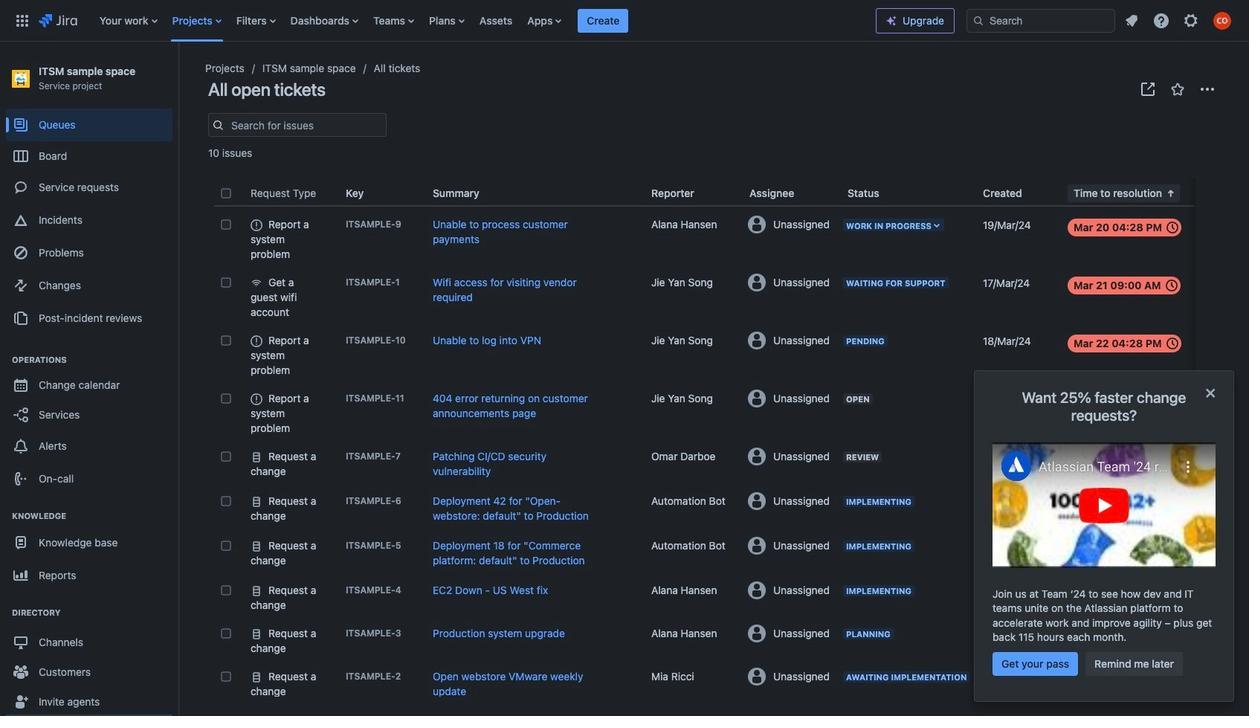 Task type: describe. For each thing, give the bounding box(es) containing it.
primary element
[[9, 0, 876, 41]]

Search field
[[967, 9, 1116, 32]]

heading for knowledge group
[[6, 510, 173, 522]]

1 horizontal spatial list
[[1119, 7, 1241, 34]]

heading for directory group
[[6, 607, 173, 619]]

appswitcher icon image
[[13, 12, 31, 29]]

actions image
[[1199, 80, 1217, 98]]

search image
[[973, 15, 985, 26]]

sidebar navigation image
[[162, 60, 195, 89]]

help image
[[1153, 12, 1171, 29]]

operations group
[[6, 339, 173, 500]]

settings image
[[1183, 12, 1200, 29]]

0 horizontal spatial list
[[92, 0, 876, 41]]



Task type: locate. For each thing, give the bounding box(es) containing it.
watch atlassian team '24 video dialog
[[974, 370, 1235, 702]]

2 vertical spatial heading
[[6, 607, 173, 619]]

heading
[[6, 354, 173, 366], [6, 510, 173, 522], [6, 607, 173, 619]]

2 heading from the top
[[6, 510, 173, 522]]

list item
[[578, 0, 629, 41]]

jira image
[[39, 12, 77, 29], [39, 12, 77, 29]]

0 vertical spatial heading
[[6, 354, 173, 366]]

notifications image
[[1123, 12, 1141, 29]]

banner
[[0, 0, 1250, 42]]

your profile and settings image
[[1214, 12, 1232, 29]]

list
[[92, 0, 876, 41], [1119, 7, 1241, 34]]

heading for operations group
[[6, 354, 173, 366]]

directory group
[[6, 592, 173, 716]]

1 heading from the top
[[6, 354, 173, 366]]

ascending icon image
[[1162, 184, 1180, 202]]

group
[[6, 104, 173, 339]]

None search field
[[967, 9, 1116, 32]]

knowledge group
[[6, 495, 173, 716]]

1 vertical spatial heading
[[6, 510, 173, 522]]

star image
[[1169, 80, 1187, 98]]

Search for issues field
[[227, 115, 386, 135]]

3 heading from the top
[[6, 607, 173, 619]]



Task type: vqa. For each thing, say whether or not it's contained in the screenshot.
Unstar This Space icon to the top
no



